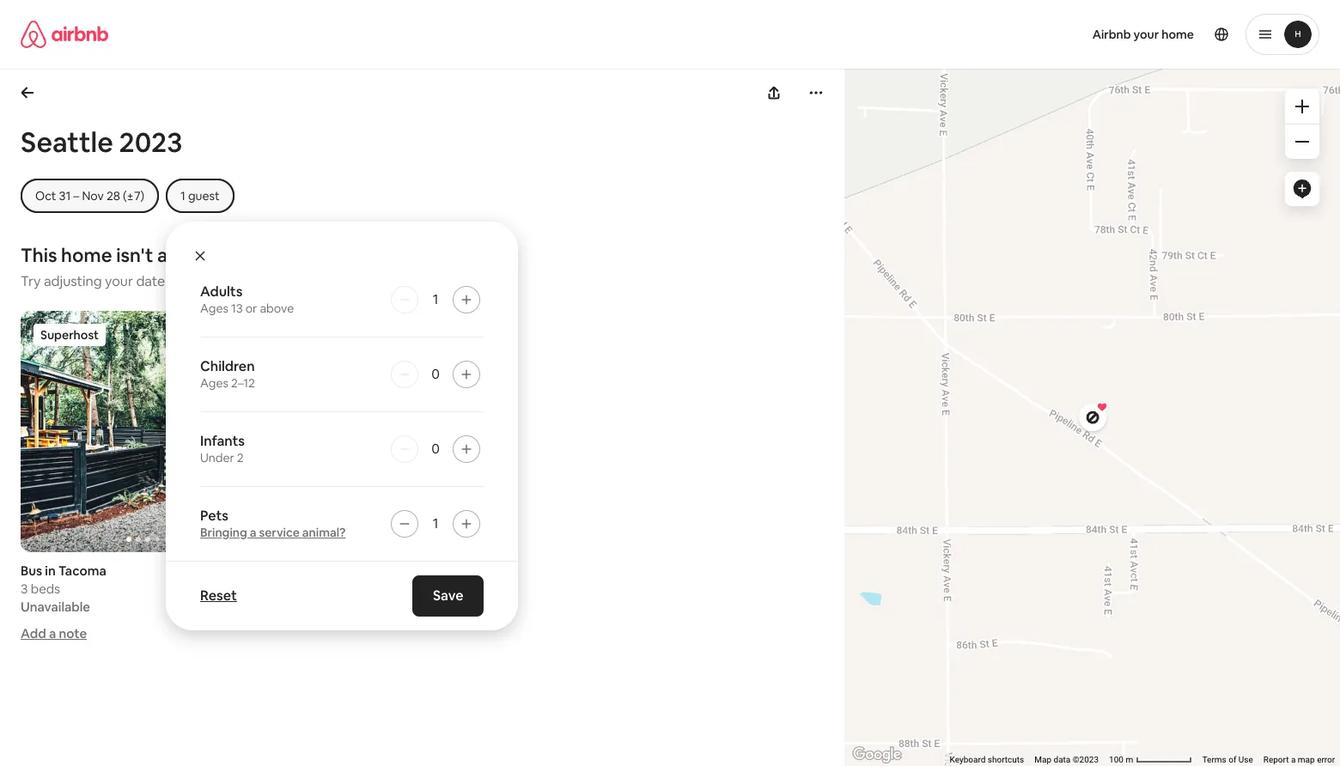 Task type: vqa. For each thing, say whether or not it's contained in the screenshot.
states on the top of page
no



Task type: describe. For each thing, give the bounding box(es) containing it.
infants
[[200, 432, 245, 450]]

report a map error
[[1264, 756, 1336, 765]]

13
[[231, 301, 243, 316]]

zoom in image
[[1296, 100, 1310, 113]]

service
[[259, 525, 300, 541]]

adults ages 13 or above
[[200, 283, 294, 316]]

a for add a note
[[49, 626, 56, 642]]

map data ©2023
[[1035, 756, 1099, 765]]

children
[[200, 358, 255, 376]]

(113)
[[243, 563, 275, 579]]

adults
[[200, 283, 243, 301]]

terms of use link
[[1203, 756, 1254, 765]]

error
[[1318, 756, 1336, 765]]

use
[[1239, 756, 1254, 765]]

keyboard shortcuts button
[[950, 755, 1025, 767]]

infants under 2
[[200, 432, 245, 466]]

©2023
[[1073, 756, 1099, 765]]

reset
[[200, 587, 237, 605]]

home
[[61, 243, 112, 267]]

0 for infants
[[432, 440, 440, 458]]

1 for adults
[[433, 290, 439, 309]]

more
[[238, 272, 271, 290]]

2–12
[[231, 376, 255, 391]]

ages for adults
[[200, 301, 229, 316]]

4.94 (113)
[[215, 563, 275, 579]]

1 guest button
[[166, 179, 234, 213]]

or inside "this home isn't available try adjusting your dates or adding more homes to your wishlist."
[[175, 272, 188, 290]]

under
[[200, 450, 234, 466]]

above
[[260, 301, 294, 316]]

your wishlist.
[[337, 272, 418, 290]]

reset button
[[192, 579, 246, 614]]

pets bringing a service animal?
[[200, 507, 346, 541]]

add
[[21, 626, 46, 642]]

keyboard
[[950, 756, 986, 765]]

or inside adults ages 13 or above
[[246, 301, 257, 316]]

100 m button
[[1104, 755, 1198, 767]]

to
[[320, 272, 334, 290]]

a inside pets bringing a service animal?
[[250, 525, 257, 541]]

add a note button
[[21, 626, 87, 642]]

homes
[[274, 272, 317, 290]]

profile element
[[691, 0, 1320, 69]]

100 m
[[1109, 756, 1136, 765]]

save
[[433, 587, 463, 605]]

2
[[237, 450, 244, 466]]

seattle
[[21, 125, 113, 160]]

adjusting
[[44, 272, 102, 290]]



Task type: locate. For each thing, give the bounding box(es) containing it.
ages for children
[[200, 376, 229, 391]]

google map
including 1 saved stay. region
[[798, 7, 1341, 767]]

1 for pets
[[433, 515, 439, 533]]

note
[[59, 626, 87, 642]]

0 vertical spatial ages
[[200, 301, 229, 316]]

your
[[105, 272, 133, 290]]

a right add
[[49, 626, 56, 642]]

or right the '13' at the left of the page
[[246, 301, 257, 316]]

0 vertical spatial 0
[[432, 365, 440, 383]]

bringing a service animal? button
[[200, 525, 346, 541]]

this
[[21, 243, 57, 267]]

data
[[1054, 756, 1071, 765]]

map
[[1035, 756, 1052, 765]]

or down isn't available
[[175, 272, 188, 290]]

tacoma
[[58, 563, 106, 579]]

ages left 2–12
[[200, 376, 229, 391]]

keyboard shortcuts
[[950, 756, 1025, 765]]

1 vertical spatial 0
[[432, 440, 440, 458]]

1 right your wishlist.
[[433, 290, 439, 309]]

terms of use
[[1203, 756, 1254, 765]]

pets
[[200, 507, 229, 525]]

a left map
[[1292, 756, 1296, 765]]

of
[[1229, 756, 1237, 765]]

2023
[[119, 125, 183, 160]]

this home isn't available try adjusting your dates or adding more homes to your wishlist.
[[21, 243, 418, 290]]

ages
[[200, 301, 229, 316], [200, 376, 229, 391]]

dates
[[136, 272, 172, 290]]

add a note
[[21, 626, 87, 642]]

1 left guest
[[181, 188, 186, 204]]

dialog
[[166, 222, 518, 631]]

bringing
[[200, 525, 247, 541]]

a
[[250, 525, 257, 541], [49, 626, 56, 642], [1292, 756, 1296, 765]]

adding
[[191, 272, 235, 290]]

a for report a map error
[[1292, 756, 1296, 765]]

1 guest
[[181, 188, 220, 204]]

1
[[181, 188, 186, 204], [433, 290, 439, 309], [433, 515, 439, 533]]

1 inside dropdown button
[[181, 188, 186, 204]]

2 vertical spatial a
[[1292, 756, 1296, 765]]

1 vertical spatial ages
[[200, 376, 229, 391]]

0 horizontal spatial a
[[49, 626, 56, 642]]

1 ages from the top
[[200, 301, 229, 316]]

seattle 2023
[[21, 125, 183, 160]]

or
[[175, 272, 188, 290], [246, 301, 257, 316]]

3
[[21, 581, 28, 597]]

save button
[[412, 576, 484, 617]]

terms
[[1203, 756, 1227, 765]]

2 0 from the top
[[432, 440, 440, 458]]

isn't available
[[116, 243, 235, 267]]

0 vertical spatial 1
[[181, 188, 186, 204]]

beds
[[31, 581, 60, 597]]

0
[[432, 365, 440, 383], [432, 440, 440, 458]]

add a place to the map image
[[1293, 179, 1313, 199]]

bus
[[21, 563, 42, 579]]

1 vertical spatial 1
[[433, 290, 439, 309]]

0 vertical spatial or
[[175, 272, 188, 290]]

try
[[21, 272, 41, 290]]

report a map error link
[[1264, 756, 1336, 765]]

unavailable
[[21, 599, 90, 615]]

zoom out image
[[1296, 135, 1310, 149]]

ages left the '13' at the left of the page
[[200, 301, 229, 316]]

animal?
[[302, 525, 346, 541]]

guest
[[188, 188, 220, 204]]

ages inside adults ages 13 or above
[[200, 301, 229, 316]]

2 horizontal spatial a
[[1292, 756, 1296, 765]]

children ages 2–12
[[200, 358, 255, 391]]

google image
[[849, 744, 906, 767]]

1 up save
[[433, 515, 439, 533]]

ages inside children ages 2–12
[[200, 376, 229, 391]]

dialog containing adults
[[166, 222, 518, 631]]

1 vertical spatial a
[[49, 626, 56, 642]]

a left service
[[250, 525, 257, 541]]

map
[[1298, 756, 1315, 765]]

shortcuts
[[988, 756, 1025, 765]]

0 vertical spatial a
[[250, 525, 257, 541]]

0 for children
[[432, 365, 440, 383]]

m
[[1126, 756, 1134, 765]]

remove from wishlist: bus in tacoma image
[[240, 324, 261, 345]]

2 vertical spatial 1
[[433, 515, 439, 533]]

1 horizontal spatial or
[[246, 301, 257, 316]]

1 horizontal spatial a
[[250, 525, 257, 541]]

0 horizontal spatial or
[[175, 272, 188, 290]]

in
[[45, 563, 56, 579]]

bus in tacoma 3 beds unavailable
[[21, 563, 106, 615]]

1 vertical spatial or
[[246, 301, 257, 316]]

4.94
[[215, 563, 241, 579]]

2 ages from the top
[[200, 376, 229, 391]]

1 0 from the top
[[432, 365, 440, 383]]

report
[[1264, 756, 1289, 765]]

100
[[1109, 756, 1124, 765]]

group
[[21, 311, 275, 552]]



